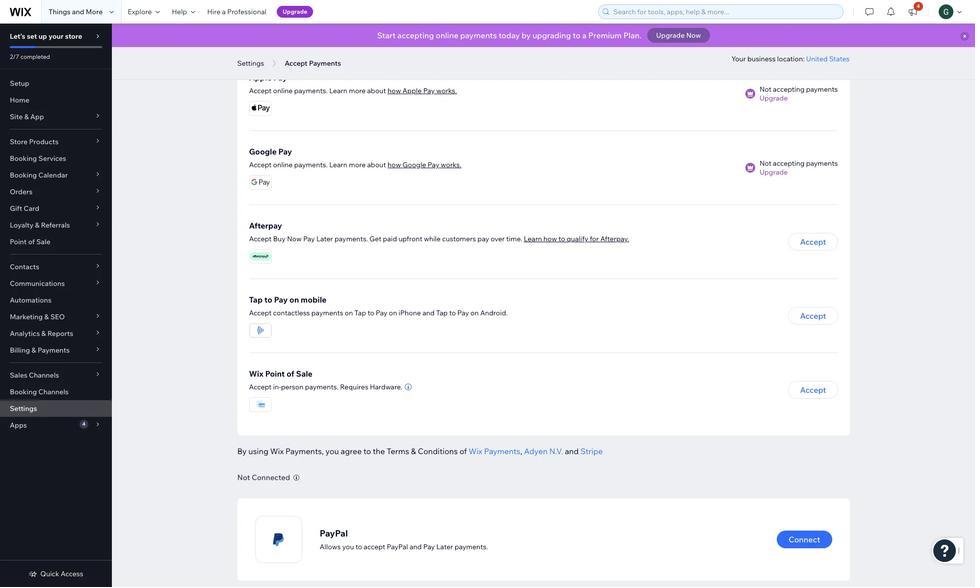 Task type: vqa. For each thing, say whether or not it's contained in the screenshot.
it
no



Task type: describe. For each thing, give the bounding box(es) containing it.
& for site
[[24, 112, 29, 121]]

more for apple pay
[[349, 86, 366, 95]]

wix point of sale
[[249, 369, 313, 379]]

communications
[[10, 279, 65, 288]]

settings for settings link
[[10, 405, 37, 413]]

reports
[[47, 329, 73, 338]]

location:
[[778, 54, 805, 63]]

accept inside "apple pay accept online payments. learn more about how apple pay works."
[[249, 86, 272, 95]]

booking for booking calendar
[[10, 171, 37, 180]]

now inside button
[[687, 31, 701, 40]]

not for apple pay
[[760, 85, 772, 94]]

paid
[[383, 235, 397, 243]]

sale inside sidebar element
[[36, 238, 50, 246]]

learn for apple pay
[[329, 86, 347, 95]]

things and more
[[49, 7, 103, 16]]

quick access button
[[29, 570, 83, 579]]

payments inside start accepting online payments today by upgrading to a premium plan. alert
[[460, 30, 497, 40]]

professional
[[227, 7, 267, 16]]

channels for sales channels
[[29, 371, 59, 380]]

using
[[249, 447, 269, 457]]

Search for tools, apps, help & more... field
[[611, 5, 840, 19]]

agree
[[341, 447, 362, 457]]

your
[[49, 32, 63, 41]]

apps
[[10, 421, 27, 430]]

afterpay image
[[250, 253, 271, 260]]

how for google pay
[[388, 161, 401, 169]]

time.
[[507, 235, 523, 243]]

how inside afterpay accept buy now pay later payments. get paid upfront while customers pay over time. learn how to qualify for afterpay .
[[544, 235, 557, 243]]

and left more
[[72, 7, 84, 16]]

paypal allows you to accept paypal and pay later payments.
[[320, 528, 488, 552]]

let's set up your store
[[10, 32, 82, 41]]

conditions
[[418, 447, 458, 457]]

to inside alert
[[573, 30, 581, 40]]

start accepting online payments today by upgrading to a premium plan.
[[377, 30, 642, 40]]

over
[[491, 235, 505, 243]]

your business location: united states
[[732, 54, 850, 63]]

sidebar element
[[0, 24, 112, 588]]

adyen
[[524, 447, 548, 457]]

let's
[[10, 32, 25, 41]]

analytics & reports
[[10, 329, 73, 338]]

0 horizontal spatial paypal
[[320, 528, 348, 539]]

point of sale
[[10, 238, 50, 246]]

online for google pay
[[273, 161, 293, 169]]

0 horizontal spatial you
[[326, 447, 339, 457]]

learn for google pay
[[329, 161, 347, 169]]

completed
[[20, 53, 50, 60]]

gift card
[[10, 204, 39, 213]]

to up tap to pay on mobile icon
[[264, 295, 272, 305]]

afterpay accept buy now pay later payments. get paid upfront while customers pay over time. learn how to qualify for afterpay .
[[249, 221, 629, 243]]

sales channels button
[[0, 367, 112, 384]]

store
[[10, 137, 28, 146]]

about for apple pay
[[367, 86, 386, 95]]

app
[[30, 112, 44, 121]]

upgrade inside upgrade button
[[283, 8, 307, 15]]

quick access
[[40, 570, 83, 579]]

2 vertical spatial of
[[460, 447, 467, 457]]

sales
[[10, 371, 27, 380]]

& for marketing
[[44, 313, 49, 322]]

gift card button
[[0, 200, 112, 217]]

connected
[[252, 473, 290, 483]]

& for billing
[[32, 346, 36, 355]]

upgrading
[[533, 30, 571, 40]]

to inside afterpay accept buy now pay later payments. get paid upfront while customers pay over time. learn how to qualify for afterpay .
[[559, 235, 565, 243]]

of inside sidebar element
[[28, 238, 35, 246]]

gift
[[10, 204, 22, 213]]

loyalty
[[10, 221, 33, 230]]

not connected
[[237, 473, 290, 483]]

marketing
[[10, 313, 43, 322]]

and right n.v.
[[565, 447, 579, 457]]

point inside sidebar element
[[10, 238, 27, 246]]

hire a professional
[[207, 7, 267, 16]]

accept button for pay
[[789, 233, 838, 251]]

site & app
[[10, 112, 44, 121]]

sales channels
[[10, 371, 59, 380]]

booking services
[[10, 154, 66, 163]]

store products
[[10, 137, 59, 146]]

later inside afterpay accept buy now pay later payments. get paid upfront while customers pay over time. learn how to qualify for afterpay .
[[316, 235, 333, 243]]

settings link
[[0, 401, 112, 417]]

requires
[[340, 383, 368, 392]]

qualify
[[567, 235, 588, 243]]

billing & payments
[[10, 346, 70, 355]]

0 vertical spatial google
[[249, 147, 277, 157]]

apple pay image
[[250, 102, 271, 115]]

n.v.
[[550, 447, 563, 457]]

accept inside tap to pay on mobile accept contactless payments on tap to pay on iphone and tap to pay on android.
[[249, 309, 272, 318]]

,
[[521, 447, 522, 457]]

payments inside dropdown button
[[38, 346, 70, 355]]

wix point of sale image
[[254, 398, 267, 412]]

about for google pay
[[367, 161, 386, 169]]

2/7 completed
[[10, 53, 50, 60]]

accepting for google pay
[[773, 159, 805, 168]]

to left the
[[364, 447, 371, 457]]

orders
[[10, 188, 33, 196]]

upfront
[[399, 235, 423, 243]]

not accepting payments upgrade for google pay
[[760, 159, 838, 177]]

tap to pay on mobile image
[[250, 324, 271, 338]]

how for apple pay
[[388, 86, 401, 95]]

loyalty & referrals button
[[0, 217, 112, 234]]

4 inside sidebar element
[[82, 421, 85, 428]]

4 button
[[902, 0, 924, 24]]

seo
[[50, 313, 65, 322]]

upgrade inside upgrade now button
[[657, 31, 685, 40]]

communications button
[[0, 275, 112, 292]]

accepting for apple pay
[[773, 85, 805, 94]]

channels for booking channels
[[38, 388, 69, 397]]

accept
[[364, 543, 385, 552]]

states
[[829, 54, 850, 63]]

2/7
[[10, 53, 19, 60]]

and inside tap to pay on mobile accept contactless payments on tap to pay on iphone and tap to pay on android.
[[423, 309, 435, 318]]

stripe link
[[581, 446, 603, 458]]

works. for apple pay
[[436, 86, 457, 95]]

online inside alert
[[436, 30, 459, 40]]

automations link
[[0, 292, 112, 309]]

pay inside paypal allows you to accept paypal and pay later payments.
[[423, 543, 435, 552]]

pay inside afterpay accept buy now pay later payments. get paid upfront while customers pay over time. learn how to qualify for afterpay .
[[303, 235, 315, 243]]

learn inside afterpay accept buy now pay later payments. get paid upfront while customers pay over time. learn how to qualify for afterpay .
[[524, 235, 542, 243]]

card
[[24, 204, 39, 213]]

allows
[[320, 543, 341, 552]]

site
[[10, 112, 23, 121]]

in-
[[273, 383, 281, 392]]

booking services link
[[0, 150, 112, 167]]

settings for settings button
[[237, 59, 264, 68]]

united
[[806, 54, 828, 63]]

loyalty & referrals
[[10, 221, 70, 230]]

payments. inside google pay accept online payments. learn more about how google pay works.
[[294, 161, 328, 169]]

wix payments link
[[469, 446, 521, 458]]

start accepting online payments today by upgrading to a premium plan. alert
[[112, 24, 975, 47]]

accept in-person payments. requires hardware.
[[249, 383, 402, 392]]

1 vertical spatial afterpay
[[601, 235, 628, 243]]

setup link
[[0, 75, 112, 92]]

contacts
[[10, 263, 39, 271]]

marketing & seo button
[[0, 309, 112, 325]]

booking calendar button
[[0, 167, 112, 184]]

home
[[10, 96, 29, 105]]

mobile
[[301, 295, 327, 305]]

1 vertical spatial payments
[[484, 447, 521, 457]]

adyen n.v. link
[[524, 446, 563, 458]]

referrals
[[41, 221, 70, 230]]

hire a professional link
[[201, 0, 272, 24]]



Task type: locate. For each thing, give the bounding box(es) containing it.
2 vertical spatial not
[[237, 473, 250, 483]]

2 horizontal spatial tap
[[436, 309, 448, 318]]

1 horizontal spatial afterpay
[[601, 235, 628, 243]]

0 horizontal spatial 4
[[82, 421, 85, 428]]

you right allows
[[342, 543, 354, 552]]

& for analytics
[[41, 329, 46, 338]]

4 inside 4 button
[[917, 3, 920, 9]]

1 horizontal spatial paypal
[[387, 543, 408, 552]]

0 horizontal spatial of
[[28, 238, 35, 246]]

payments,
[[286, 447, 324, 457]]

2 vertical spatial booking
[[10, 388, 37, 397]]

0 vertical spatial settings
[[237, 59, 264, 68]]

wix right conditions
[[469, 447, 482, 457]]

billing & payments button
[[0, 342, 112, 359]]

1 more from the top
[[349, 86, 366, 95]]

0 vertical spatial apple
[[249, 73, 272, 82]]

google pay accept online payments. learn more about how google pay works.
[[249, 147, 462, 169]]

online for apple pay
[[273, 86, 293, 95]]

booking for booking channels
[[10, 388, 37, 397]]

now down the search for tools, apps, help & more... field
[[687, 31, 701, 40]]

0 horizontal spatial later
[[316, 235, 333, 243]]

paypal up allows
[[320, 528, 348, 539]]

booking down store
[[10, 154, 37, 163]]

channels down sales channels popup button at bottom left
[[38, 388, 69, 397]]

site & app button
[[0, 108, 112, 125]]

2 booking from the top
[[10, 171, 37, 180]]

1 vertical spatial accept button
[[789, 307, 838, 325]]

3 booking from the top
[[10, 388, 37, 397]]

more
[[349, 86, 366, 95], [349, 161, 366, 169]]

1 horizontal spatial a
[[582, 30, 587, 40]]

to
[[573, 30, 581, 40], [559, 235, 565, 243], [264, 295, 272, 305], [368, 309, 374, 318], [449, 309, 456, 318], [364, 447, 371, 457], [356, 543, 362, 552]]

analytics
[[10, 329, 40, 338]]

more
[[86, 7, 103, 16]]

apple
[[249, 73, 272, 82], [403, 86, 422, 95]]

on
[[290, 295, 299, 305], [345, 309, 353, 318], [389, 309, 397, 318], [471, 309, 479, 318]]

and right accept
[[410, 543, 422, 552]]

works. inside "apple pay accept online payments. learn more about how apple pay works."
[[436, 86, 457, 95]]

a left premium
[[582, 30, 587, 40]]

0 vertical spatial how
[[388, 86, 401, 95]]

4
[[917, 3, 920, 9], [82, 421, 85, 428]]

afterpay up buy
[[249, 221, 282, 231]]

1 vertical spatial sale
[[296, 369, 313, 379]]

settings up "apple pay" image
[[237, 59, 264, 68]]

.
[[628, 235, 629, 243]]

tap to pay on mobile accept contactless payments on tap to pay on iphone and tap to pay on android.
[[249, 295, 508, 318]]

of down "loyalty & referrals"
[[28, 238, 35, 246]]

now
[[687, 31, 701, 40], [287, 235, 302, 243]]

1 vertical spatial of
[[287, 369, 294, 379]]

1 vertical spatial how
[[388, 161, 401, 169]]

booking channels
[[10, 388, 69, 397]]

now right buy
[[287, 235, 302, 243]]

0 horizontal spatial a
[[222, 7, 226, 16]]

0 horizontal spatial sale
[[36, 238, 50, 246]]

0 horizontal spatial afterpay
[[249, 221, 282, 231]]

0 vertical spatial online
[[436, 30, 459, 40]]

0 vertical spatial booking
[[10, 154, 37, 163]]

0 vertical spatial accept button
[[789, 233, 838, 251]]

1 vertical spatial more
[[349, 161, 366, 169]]

1 horizontal spatial google
[[403, 161, 426, 169]]

settings up 'apps'
[[10, 405, 37, 413]]

& right loyalty
[[35, 221, 39, 230]]

of up person
[[287, 369, 294, 379]]

accept
[[249, 86, 272, 95], [249, 161, 272, 169], [249, 235, 272, 243], [800, 237, 826, 247], [249, 309, 272, 318], [800, 311, 826, 321], [249, 383, 272, 392], [800, 385, 826, 395]]

android.
[[480, 309, 508, 318]]

accept button for mobile
[[789, 307, 838, 325]]

connect button
[[777, 531, 832, 549]]

and right iphone
[[423, 309, 435, 318]]

not
[[760, 85, 772, 94], [760, 159, 772, 168], [237, 473, 250, 483]]

settings inside sidebar element
[[10, 405, 37, 413]]

things
[[49, 7, 71, 16]]

0 horizontal spatial point
[[10, 238, 27, 246]]

upgrade link for apple pay
[[760, 94, 838, 103]]

how inside google pay accept online payments. learn more about how google pay works.
[[388, 161, 401, 169]]

buy
[[273, 235, 286, 243]]

payments left adyen
[[484, 447, 521, 457]]

1 vertical spatial now
[[287, 235, 302, 243]]

2 upgrade link from the top
[[760, 168, 838, 177]]

1 vertical spatial paypal
[[387, 543, 408, 552]]

upgrade button
[[277, 6, 313, 18]]

not accepting payments upgrade for apple pay
[[760, 85, 838, 103]]

explore
[[128, 7, 152, 16]]

1 vertical spatial apple
[[403, 86, 422, 95]]

0 horizontal spatial payments
[[38, 346, 70, 355]]

to right upgrading at the right
[[573, 30, 581, 40]]

a inside alert
[[582, 30, 587, 40]]

a right hire
[[222, 7, 226, 16]]

wix right using
[[270, 447, 284, 457]]

& inside dropdown button
[[32, 346, 36, 355]]

1 vertical spatial accepting
[[773, 85, 805, 94]]

& right site
[[24, 112, 29, 121]]

sale
[[36, 238, 50, 246], [296, 369, 313, 379]]

channels
[[29, 371, 59, 380], [38, 388, 69, 397]]

later inside paypal allows you to accept paypal and pay later payments.
[[437, 543, 453, 552]]

paypal
[[320, 528, 348, 539], [387, 543, 408, 552]]

person
[[281, 383, 304, 392]]

settings inside button
[[237, 59, 264, 68]]

1 vertical spatial google
[[403, 161, 426, 169]]

& right billing
[[32, 346, 36, 355]]

2 more from the top
[[349, 161, 366, 169]]

& left seo
[[44, 313, 49, 322]]

1 vertical spatial works.
[[441, 161, 462, 169]]

0 vertical spatial not accepting payments upgrade
[[760, 85, 838, 103]]

accept button
[[789, 233, 838, 251], [789, 307, 838, 325], [789, 381, 838, 399]]

0 vertical spatial accepting
[[398, 30, 434, 40]]

more for google pay
[[349, 161, 366, 169]]

calendar
[[38, 171, 68, 180]]

more inside google pay accept online payments. learn more about how google pay works.
[[349, 161, 366, 169]]

accept inside google pay accept online payments. learn more about how google pay works.
[[249, 161, 272, 169]]

to inside paypal allows you to accept paypal and pay later payments.
[[356, 543, 362, 552]]

you
[[326, 447, 339, 457], [342, 543, 354, 552]]

0 vertical spatial paypal
[[320, 528, 348, 539]]

booking calendar
[[10, 171, 68, 180]]

online inside "apple pay accept online payments. learn more about how apple pay works."
[[273, 86, 293, 95]]

1 vertical spatial not accepting payments upgrade
[[760, 159, 838, 177]]

marketing & seo
[[10, 313, 65, 322]]

1 vertical spatial learn
[[329, 161, 347, 169]]

store products button
[[0, 134, 112, 150]]

help button
[[166, 0, 201, 24]]

channels up booking channels
[[29, 371, 59, 380]]

1 horizontal spatial wix
[[270, 447, 284, 457]]

learn inside "apple pay accept online payments. learn more about how apple pay works."
[[329, 86, 347, 95]]

of
[[28, 238, 35, 246], [287, 369, 294, 379], [460, 447, 467, 457]]

learn inside google pay accept online payments. learn more about how google pay works.
[[329, 161, 347, 169]]

united states button
[[806, 54, 850, 63]]

pay
[[478, 235, 489, 243]]

0 vertical spatial point
[[10, 238, 27, 246]]

the
[[373, 447, 385, 457]]

paypal right accept
[[387, 543, 408, 552]]

contactless
[[273, 309, 310, 318]]

0 horizontal spatial google
[[249, 147, 277, 157]]

afterpay right for
[[601, 235, 628, 243]]

1 not accepting payments upgrade from the top
[[760, 85, 838, 103]]

to left iphone
[[368, 309, 374, 318]]

0 horizontal spatial tap
[[249, 295, 263, 305]]

booking up 'orders'
[[10, 171, 37, 180]]

2 accept button from the top
[[789, 307, 838, 325]]

0 vertical spatial about
[[367, 86, 386, 95]]

2 vertical spatial accepting
[[773, 159, 805, 168]]

hire
[[207, 7, 221, 16]]

upgrade link for google pay
[[760, 168, 838, 177]]

1 horizontal spatial sale
[[296, 369, 313, 379]]

to left accept
[[356, 543, 362, 552]]

1 vertical spatial point
[[265, 369, 285, 379]]

1 horizontal spatial tap
[[355, 309, 366, 318]]

2 vertical spatial accept button
[[789, 381, 838, 399]]

1 horizontal spatial of
[[287, 369, 294, 379]]

0 vertical spatial of
[[28, 238, 35, 246]]

0 vertical spatial learn
[[329, 86, 347, 95]]

booking for booking services
[[10, 154, 37, 163]]

iphone
[[399, 309, 421, 318]]

2 vertical spatial how
[[544, 235, 557, 243]]

1 vertical spatial later
[[437, 543, 453, 552]]

1 horizontal spatial point
[[265, 369, 285, 379]]

a inside "link"
[[222, 7, 226, 16]]

a
[[222, 7, 226, 16], [582, 30, 587, 40]]

point up in-
[[265, 369, 285, 379]]

accept inside afterpay accept buy now pay later payments. get paid upfront while customers pay over time. learn how to qualify for afterpay .
[[249, 235, 272, 243]]

1 upgrade link from the top
[[760, 94, 838, 103]]

analytics & reports button
[[0, 325, 112, 342]]

0 vertical spatial not
[[760, 85, 772, 94]]

0 vertical spatial you
[[326, 447, 339, 457]]

more inside "apple pay accept online payments. learn more about how apple pay works."
[[349, 86, 366, 95]]

payments down analytics & reports popup button
[[38, 346, 70, 355]]

by
[[237, 447, 247, 457]]

1 vertical spatial 4
[[82, 421, 85, 428]]

not for google pay
[[760, 159, 772, 168]]

1 vertical spatial upgrade link
[[760, 168, 838, 177]]

1 vertical spatial booking
[[10, 171, 37, 180]]

1 vertical spatial settings
[[10, 405, 37, 413]]

1 horizontal spatial now
[[687, 31, 701, 40]]

1 vertical spatial online
[[273, 86, 293, 95]]

booking channels link
[[0, 384, 112, 401]]

0 vertical spatial payments
[[38, 346, 70, 355]]

payments. inside "apple pay accept online payments. learn more about how apple pay works."
[[294, 86, 328, 95]]

1 vertical spatial about
[[367, 161, 386, 169]]

1 horizontal spatial 4
[[917, 3, 920, 9]]

tap
[[249, 295, 263, 305], [355, 309, 366, 318], [436, 309, 448, 318]]

channels inside popup button
[[29, 371, 59, 380]]

0 horizontal spatial settings
[[10, 405, 37, 413]]

2 vertical spatial learn
[[524, 235, 542, 243]]

0 vertical spatial afterpay
[[249, 221, 282, 231]]

how
[[388, 86, 401, 95], [388, 161, 401, 169], [544, 235, 557, 243]]

1 vertical spatial you
[[342, 543, 354, 552]]

premium
[[589, 30, 622, 40]]

get
[[370, 235, 382, 243]]

0 vertical spatial now
[[687, 31, 701, 40]]

0 vertical spatial channels
[[29, 371, 59, 380]]

1 vertical spatial a
[[582, 30, 587, 40]]

0 vertical spatial more
[[349, 86, 366, 95]]

products
[[29, 137, 59, 146]]

by
[[522, 30, 531, 40]]

0 horizontal spatial now
[[287, 235, 302, 243]]

1 horizontal spatial settings
[[237, 59, 264, 68]]

accepting inside alert
[[398, 30, 434, 40]]

booking down sales
[[10, 388, 37, 397]]

point
[[10, 238, 27, 246], [265, 369, 285, 379]]

setup
[[10, 79, 29, 88]]

1 horizontal spatial you
[[342, 543, 354, 552]]

apple pay accept online payments. learn more about how apple pay works.
[[249, 73, 457, 95]]

connect
[[789, 535, 821, 545]]

to left qualify
[[559, 235, 565, 243]]

0 vertical spatial later
[[316, 235, 333, 243]]

works. inside google pay accept online payments. learn more about how google pay works.
[[441, 161, 462, 169]]

customers
[[442, 235, 476, 243]]

upgrade now button
[[648, 28, 710, 43]]

0 vertical spatial upgrade link
[[760, 94, 838, 103]]

hardware.
[[370, 383, 402, 392]]

2 horizontal spatial of
[[460, 447, 467, 457]]

services
[[38, 154, 66, 163]]

1 booking from the top
[[10, 154, 37, 163]]

3 accept button from the top
[[789, 381, 838, 399]]

sale down "loyalty & referrals"
[[36, 238, 50, 246]]

online inside google pay accept online payments. learn more about how google pay works.
[[273, 161, 293, 169]]

works. for google pay
[[441, 161, 462, 169]]

& left reports
[[41, 329, 46, 338]]

2 about from the top
[[367, 161, 386, 169]]

about inside google pay accept online payments. learn more about how google pay works.
[[367, 161, 386, 169]]

to left the android.
[[449, 309, 456, 318]]

of right conditions
[[460, 447, 467, 457]]

about
[[367, 86, 386, 95], [367, 161, 386, 169]]

& for loyalty
[[35, 221, 39, 230]]

0 vertical spatial works.
[[436, 86, 457, 95]]

1 horizontal spatial payments
[[484, 447, 521, 457]]

0 vertical spatial 4
[[917, 3, 920, 9]]

point of sale link
[[0, 234, 112, 250]]

0 vertical spatial sale
[[36, 238, 50, 246]]

booking inside dropdown button
[[10, 171, 37, 180]]

and inside paypal allows you to accept paypal and pay later payments.
[[410, 543, 422, 552]]

&
[[24, 112, 29, 121], [35, 221, 39, 230], [44, 313, 49, 322], [41, 329, 46, 338], [32, 346, 36, 355], [411, 447, 416, 457]]

home link
[[0, 92, 112, 108]]

payments. inside afterpay accept buy now pay later payments. get paid upfront while customers pay over time. learn how to qualify for afterpay .
[[335, 235, 368, 243]]

1 accept button from the top
[[789, 233, 838, 251]]

1 vertical spatial not
[[760, 159, 772, 168]]

you inside paypal allows you to accept paypal and pay later payments.
[[342, 543, 354, 552]]

1 horizontal spatial apple
[[403, 86, 422, 95]]

how inside "apple pay accept online payments. learn more about how apple pay works."
[[388, 86, 401, 95]]

2 vertical spatial online
[[273, 161, 293, 169]]

1 vertical spatial channels
[[38, 388, 69, 397]]

2 horizontal spatial wix
[[469, 447, 482, 457]]

afterpay
[[249, 221, 282, 231], [601, 235, 628, 243]]

settings button
[[232, 56, 269, 71]]

1 horizontal spatial later
[[437, 543, 453, 552]]

you left the agree
[[326, 447, 339, 457]]

about inside "apple pay accept online payments. learn more about how apple pay works."
[[367, 86, 386, 95]]

0 horizontal spatial apple
[[249, 73, 272, 82]]

now inside afterpay accept buy now pay later payments. get paid upfront while customers pay over time. learn how to qualify for afterpay .
[[287, 235, 302, 243]]

for
[[590, 235, 599, 243]]

payments. inside paypal allows you to accept paypal and pay later payments.
[[455, 543, 488, 552]]

sale up person
[[296, 369, 313, 379]]

store
[[65, 32, 82, 41]]

wix up wix point of sale icon
[[249, 369, 264, 379]]

payments inside tap to pay on mobile accept contactless payments on tap to pay on iphone and tap to pay on android.
[[312, 309, 343, 318]]

0 horizontal spatial wix
[[249, 369, 264, 379]]

0 vertical spatial a
[[222, 7, 226, 16]]

upgrade now
[[657, 31, 701, 40]]

2 not accepting payments upgrade from the top
[[760, 159, 838, 177]]

and
[[72, 7, 84, 16], [423, 309, 435, 318], [565, 447, 579, 457], [410, 543, 422, 552]]

wix
[[249, 369, 264, 379], [270, 447, 284, 457], [469, 447, 482, 457]]

1 about from the top
[[367, 86, 386, 95]]

plan.
[[624, 30, 642, 40]]

google pay image
[[250, 176, 271, 189]]

& right terms
[[411, 447, 416, 457]]

point down loyalty
[[10, 238, 27, 246]]



